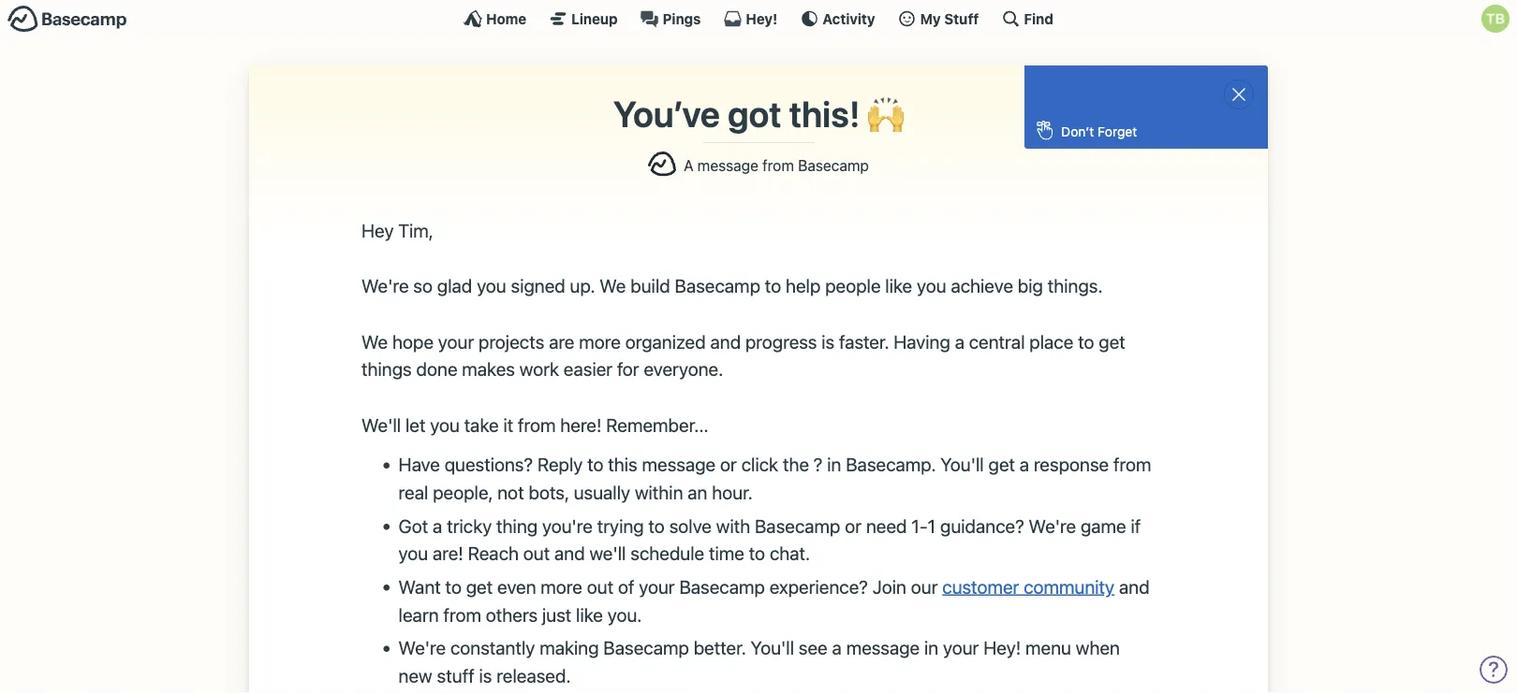 Task type: locate. For each thing, give the bounding box(es) containing it.
got
[[728, 92, 782, 134]]

you'll up guidance?
[[940, 454, 984, 476]]

organized
[[625, 331, 706, 352]]

your inside we hope your projects are more organized and progress is faster. having a central place to get things done makes work easier for everyone.
[[438, 331, 474, 352]]

message down join
[[846, 638, 920, 659]]

forget
[[1098, 124, 1137, 139]]

place
[[1030, 331, 1074, 352]]

0 horizontal spatial and
[[554, 543, 585, 565]]

1 horizontal spatial in
[[924, 638, 939, 659]]

we're inside we're constantly making basecamp better. you'll see a message in your hey! menu when new stuff is released.
[[399, 638, 446, 659]]

a
[[955, 331, 965, 352], [1020, 454, 1029, 476], [433, 515, 442, 537], [832, 638, 842, 659]]

from
[[762, 156, 794, 174], [518, 414, 556, 436], [1114, 454, 1151, 476], [443, 604, 481, 626]]

message inside have questions? reply to this message or click the ? in basecamp. you'll get a response from real people, not bots, usually within an hour.
[[642, 454, 716, 476]]

?
[[814, 454, 823, 476]]

an
[[688, 482, 707, 503]]

have questions? reply to this message or click the ? in basecamp. you'll get a response from real people, not bots, usually within an hour.
[[399, 454, 1151, 503]]

for
[[617, 359, 639, 380]]

from inside and learn from others just like you.
[[443, 604, 481, 626]]

basecamp down this!
[[798, 156, 869, 174]]

take
[[464, 414, 499, 436]]

1 vertical spatial hey!
[[983, 638, 1021, 659]]

2 horizontal spatial your
[[943, 638, 979, 659]]

even
[[497, 577, 536, 598]]

don't
[[1061, 124, 1094, 139]]

is inside we hope your projects are more organized and progress is faster. having a central place to get things done makes work easier for everyone.
[[822, 331, 835, 352]]

like right just
[[576, 604, 603, 626]]

learn
[[399, 604, 439, 626]]

got a tricky thing you're trying to solve with basecamp or need 1-1 guidance? we're game if you are! reach out and we'll schedule time to chat.
[[399, 515, 1141, 565]]

to right place
[[1078, 331, 1094, 352]]

get right place
[[1099, 331, 1125, 352]]

get down reach
[[466, 577, 493, 598]]

1 horizontal spatial out
[[587, 577, 614, 598]]

2 vertical spatial get
[[466, 577, 493, 598]]

more up easier
[[579, 331, 621, 352]]

0 vertical spatial you'll
[[940, 454, 984, 476]]

0 horizontal spatial you'll
[[751, 638, 794, 659]]

2 vertical spatial message
[[846, 638, 920, 659]]

0 vertical spatial in
[[827, 454, 841, 476]]

message right a
[[697, 156, 759, 174]]

questions?
[[445, 454, 533, 476]]

1 vertical spatial and
[[554, 543, 585, 565]]

hey! left activity link
[[746, 10, 778, 27]]

0 horizontal spatial your
[[438, 331, 474, 352]]

in down our
[[924, 638, 939, 659]]

to left this
[[587, 454, 604, 476]]

a
[[684, 156, 694, 174]]

or
[[720, 454, 737, 476], [845, 515, 862, 537]]

1 vertical spatial get
[[988, 454, 1015, 476]]

2 horizontal spatial get
[[1099, 331, 1125, 352]]

2 vertical spatial and
[[1119, 577, 1150, 598]]

1 horizontal spatial hey!
[[983, 638, 1021, 659]]

out down thing
[[523, 543, 550, 565]]

0 horizontal spatial hey!
[[746, 10, 778, 27]]

you'll
[[940, 454, 984, 476], [751, 638, 794, 659]]

a right the see
[[832, 638, 842, 659]]

0 vertical spatial get
[[1099, 331, 1125, 352]]

0 horizontal spatial like
[[576, 604, 603, 626]]

2 horizontal spatial and
[[1119, 577, 1150, 598]]

tricky
[[447, 515, 492, 537]]

0 horizontal spatial or
[[720, 454, 737, 476]]

basecamp
[[798, 156, 869, 174], [675, 275, 760, 297], [755, 515, 841, 537], [679, 577, 765, 598], [603, 638, 689, 659]]

you down got
[[399, 543, 428, 565]]

2 vertical spatial your
[[943, 638, 979, 659]]

or left need
[[845, 515, 862, 537]]

and inside we hope your projects are more organized and progress is faster. having a central place to get things done makes work easier for everyone.
[[710, 331, 741, 352]]

0 vertical spatial like
[[885, 275, 912, 297]]

from down you've got this! 🙌
[[762, 156, 794, 174]]

and down you're
[[554, 543, 585, 565]]

1 horizontal spatial is
[[822, 331, 835, 352]]

from right it on the bottom
[[518, 414, 556, 436]]

response
[[1034, 454, 1109, 476]]

from right learn
[[443, 604, 481, 626]]

tim,
[[398, 220, 433, 241]]

0 vertical spatial is
[[822, 331, 835, 352]]

more up just
[[541, 577, 582, 598]]

got
[[399, 515, 428, 537]]

hey tim,
[[361, 220, 433, 241]]

constantly
[[450, 638, 535, 659]]

we right up.
[[600, 275, 626, 297]]

basecamp down you. on the left of page
[[603, 638, 689, 659]]

we're
[[361, 275, 409, 297], [1029, 515, 1076, 537], [399, 638, 446, 659]]

main element
[[0, 0, 1517, 37]]

1 vertical spatial we're
[[1029, 515, 1076, 537]]

up.
[[570, 275, 595, 297]]

1 horizontal spatial you'll
[[940, 454, 984, 476]]

we're up new
[[399, 638, 446, 659]]

or up the hour.
[[720, 454, 737, 476]]

a left response
[[1020, 454, 1029, 476]]

and up everyone.
[[710, 331, 741, 352]]

0 vertical spatial hey!
[[746, 10, 778, 27]]

done
[[416, 359, 457, 380]]

0 vertical spatial out
[[523, 543, 550, 565]]

or inside got a tricky thing you're trying to solve with basecamp or need 1-1 guidance? we're game if you are! reach out and we'll schedule time to chat.
[[845, 515, 862, 537]]

0 vertical spatial your
[[438, 331, 474, 352]]

you'll left the see
[[751, 638, 794, 659]]

out
[[523, 543, 550, 565], [587, 577, 614, 598]]

in inside have questions? reply to this message or click the ? in basecamp. you'll get a response from real people, not bots, usually within an hour.
[[827, 454, 841, 476]]

0 vertical spatial we're
[[361, 275, 409, 297]]

glad
[[437, 275, 472, 297]]

reach
[[468, 543, 519, 565]]

2 vertical spatial we're
[[399, 638, 446, 659]]

this
[[608, 454, 638, 476]]

1 horizontal spatial like
[[885, 275, 912, 297]]

0 vertical spatial and
[[710, 331, 741, 352]]

1 horizontal spatial we
[[600, 275, 626, 297]]

1 vertical spatial like
[[576, 604, 603, 626]]

don't forget link
[[1025, 114, 1268, 149]]

your up done
[[438, 331, 474, 352]]

like inside and learn from others just like you.
[[576, 604, 603, 626]]

0 horizontal spatial in
[[827, 454, 841, 476]]

hour.
[[712, 482, 753, 503]]

hey! inside hey! dropdown button
[[746, 10, 778, 27]]

hey! left menu in the right of the page
[[983, 638, 1021, 659]]

your
[[438, 331, 474, 352], [639, 577, 675, 598], [943, 638, 979, 659]]

0 vertical spatial more
[[579, 331, 621, 352]]

basecamp up chat.
[[755, 515, 841, 537]]

from right response
[[1114, 454, 1151, 476]]

we
[[600, 275, 626, 297], [361, 331, 388, 352]]

from inside have questions? reply to this message or click the ? in basecamp. you'll get a response from real people, not bots, usually within an hour.
[[1114, 454, 1151, 476]]

1 vertical spatial out
[[587, 577, 614, 598]]

your down customer
[[943, 638, 979, 659]]

reply
[[537, 454, 583, 476]]

1 vertical spatial or
[[845, 515, 862, 537]]

experience?
[[770, 577, 868, 598]]

hey! inside we're constantly making basecamp better. you'll see a message in your hey! menu when new stuff is released.
[[983, 638, 1021, 659]]

in inside we're constantly making basecamp better. you'll see a message in your hey! menu when new stuff is released.
[[924, 638, 939, 659]]

1 horizontal spatial and
[[710, 331, 741, 352]]

1 vertical spatial we
[[361, 331, 388, 352]]

is down constantly
[[479, 665, 492, 687]]

to
[[765, 275, 781, 297], [1078, 331, 1094, 352], [587, 454, 604, 476], [649, 515, 665, 537], [749, 543, 765, 565], [445, 577, 462, 598]]

are
[[549, 331, 575, 352]]

1-
[[912, 515, 928, 537]]

out inside got a tricky thing you're trying to solve with basecamp or need 1-1 guidance? we're game if you are! reach out and we'll schedule time to chat.
[[523, 543, 550, 565]]

1 vertical spatial in
[[924, 638, 939, 659]]

like
[[885, 275, 912, 297], [576, 604, 603, 626]]

out left of
[[587, 577, 614, 598]]

basecamp inside we're constantly making basecamp better. you'll see a message in your hey! menu when new stuff is released.
[[603, 638, 689, 659]]

we're left game
[[1029, 515, 1076, 537]]

message up an
[[642, 454, 716, 476]]

in right ?
[[827, 454, 841, 476]]

0 horizontal spatial out
[[523, 543, 550, 565]]

0 vertical spatial or
[[720, 454, 737, 476]]

1 vertical spatial more
[[541, 577, 582, 598]]

trying
[[597, 515, 644, 537]]

1 horizontal spatial or
[[845, 515, 862, 537]]

1 horizontal spatial get
[[988, 454, 1015, 476]]

activity link
[[800, 9, 875, 28]]

0 vertical spatial we
[[600, 275, 626, 297]]

like right people
[[885, 275, 912, 297]]

is left faster.
[[822, 331, 835, 352]]

chat.
[[770, 543, 810, 565]]

1 horizontal spatial your
[[639, 577, 675, 598]]

we're constantly making basecamp better. you'll see a message in your hey! menu when new stuff is released.
[[399, 638, 1120, 687]]

1 vertical spatial you'll
[[751, 638, 794, 659]]

and down "if"
[[1119, 577, 1150, 598]]

to left help
[[765, 275, 781, 297]]

we're left 'so'
[[361, 275, 409, 297]]

to inside have questions? reply to this message or click the ? in basecamp. you'll get a response from real people, not bots, usually within an hour.
[[587, 454, 604, 476]]

are!
[[433, 543, 463, 565]]

more inside we hope your projects are more organized and progress is faster. having a central place to get things done makes work easier for everyone.
[[579, 331, 621, 352]]

1 vertical spatial message
[[642, 454, 716, 476]]

people,
[[433, 482, 493, 503]]

0 horizontal spatial is
[[479, 665, 492, 687]]

1 vertical spatial is
[[479, 665, 492, 687]]

better.
[[694, 638, 746, 659]]

0 horizontal spatial we
[[361, 331, 388, 352]]

we up things
[[361, 331, 388, 352]]

we're so glad you signed up. we build basecamp to help people like you achieve big things.
[[361, 275, 1107, 297]]

1
[[928, 515, 936, 537]]

your right of
[[639, 577, 675, 598]]

menu
[[1026, 638, 1071, 659]]

is
[[822, 331, 835, 352], [479, 665, 492, 687]]

if
[[1131, 515, 1141, 537]]

hey!
[[746, 10, 778, 27], [983, 638, 1021, 659]]

a left the central
[[955, 331, 965, 352]]

get up guidance?
[[988, 454, 1015, 476]]

a message from basecamp
[[684, 156, 869, 174]]

we'll let you take it from here! remember...
[[361, 414, 713, 436]]

a right got
[[433, 515, 442, 537]]



Task type: vqa. For each thing, say whether or not it's contained in the screenshot.
top in
yes



Task type: describe. For each thing, give the bounding box(es) containing it.
easier
[[564, 359, 613, 380]]

a inside have questions? reply to this message or click the ? in basecamp. you'll get a response from real people, not bots, usually within an hour.
[[1020, 454, 1029, 476]]

central
[[969, 331, 1025, 352]]

you've
[[613, 92, 720, 134]]

basecamp.
[[846, 454, 936, 476]]

you inside got a tricky thing you're trying to solve with basecamp or need 1-1 guidance? we're game if you are! reach out and we'll schedule time to chat.
[[399, 543, 428, 565]]

we inside we hope your projects are more organized and progress is faster. having a central place to get things done makes work easier for everyone.
[[361, 331, 388, 352]]

you left achieve
[[917, 275, 946, 297]]

or inside have questions? reply to this message or click the ? in basecamp. you'll get a response from real people, not bots, usually within an hour.
[[720, 454, 737, 476]]

you right glad
[[477, 275, 506, 297]]

others
[[486, 604, 538, 626]]

0 vertical spatial message
[[697, 156, 759, 174]]

stuff
[[944, 10, 979, 27]]

so
[[413, 275, 433, 297]]

of
[[618, 577, 634, 598]]

within
[[635, 482, 683, 503]]

home link
[[464, 9, 527, 28]]

click
[[741, 454, 778, 476]]

here!
[[560, 414, 602, 436]]

you'll inside we're constantly making basecamp better. you'll see a message in your hey! menu when new stuff is released.
[[751, 638, 794, 659]]

customer
[[942, 577, 1019, 598]]

have
[[399, 454, 440, 476]]

community
[[1024, 577, 1115, 598]]

you'll inside have questions? reply to this message or click the ? in basecamp. you'll get a response from real people, not bots, usually within an hour.
[[940, 454, 984, 476]]

hey! button
[[723, 9, 778, 28]]

your inside we're constantly making basecamp better. you'll see a message in your hey! menu when new stuff is released.
[[943, 638, 979, 659]]

basecamp right the build
[[675, 275, 760, 297]]

message inside we're constantly making basecamp better. you'll see a message in your hey! menu when new stuff is released.
[[846, 638, 920, 659]]

we'll
[[589, 543, 626, 565]]

to inside we hope your projects are more organized and progress is faster. having a central place to get things done makes work easier for everyone.
[[1078, 331, 1094, 352]]

solve
[[669, 515, 712, 537]]

and inside and learn from others just like you.
[[1119, 577, 1150, 598]]

things
[[361, 359, 412, 380]]

it
[[503, 414, 513, 436]]

want
[[399, 577, 441, 598]]

bots,
[[529, 482, 569, 503]]

get inside have questions? reply to this message or click the ? in basecamp. you'll get a response from real people, not bots, usually within an hour.
[[988, 454, 1015, 476]]

hey
[[361, 220, 394, 241]]

is inside we're constantly making basecamp better. you'll see a message in your hey! menu when new stuff is released.
[[479, 665, 492, 687]]

we're for we're so glad you signed up. we build basecamp to help people like you achieve big things.
[[361, 275, 409, 297]]

my
[[920, 10, 941, 27]]

switch accounts image
[[7, 5, 127, 34]]

with
[[716, 515, 750, 537]]

a inside we're constantly making basecamp better. you'll see a message in your hey! menu when new stuff is released.
[[832, 638, 842, 659]]

🙌
[[868, 92, 904, 134]]

we're for we're constantly making basecamp better. you'll see a message in your hey! menu when new stuff is released.
[[399, 638, 446, 659]]

need
[[866, 515, 907, 537]]

not
[[497, 482, 524, 503]]

pings button
[[640, 9, 701, 28]]

progress
[[745, 331, 817, 352]]

big
[[1018, 275, 1043, 297]]

to right want
[[445, 577, 462, 598]]

things.
[[1048, 275, 1103, 297]]

when
[[1076, 638, 1120, 659]]

the
[[783, 454, 809, 476]]

tim burton image
[[1482, 5, 1510, 33]]

work
[[520, 359, 559, 380]]

faster.
[[839, 331, 889, 352]]

this!
[[789, 92, 860, 134]]

help
[[786, 275, 821, 297]]

usually
[[574, 482, 630, 503]]

you.
[[608, 604, 642, 626]]

projects
[[479, 331, 544, 352]]

pings
[[663, 10, 701, 27]]

we hope your projects are more organized and progress is faster. having a central place to get things done makes work easier for everyone.
[[361, 331, 1125, 380]]

0 horizontal spatial get
[[466, 577, 493, 598]]

guidance?
[[940, 515, 1024, 537]]

game
[[1081, 515, 1126, 537]]

schedule
[[630, 543, 704, 565]]

and inside got a tricky thing you're trying to solve with basecamp or need 1-1 guidance? we're game if you are! reach out and we'll schedule time to chat.
[[554, 543, 585, 565]]

1 vertical spatial your
[[639, 577, 675, 598]]

basecamp inside got a tricky thing you're trying to solve with basecamp or need 1-1 guidance? we're game if you are! reach out and we'll schedule time to chat.
[[755, 515, 841, 537]]

signed
[[511, 275, 565, 297]]

want to get even more out of your basecamp experience? join our customer community
[[399, 577, 1115, 598]]

having
[[894, 331, 950, 352]]

and learn from others just like you.
[[399, 577, 1150, 626]]

stuff
[[437, 665, 475, 687]]

you right the let
[[430, 414, 460, 436]]

see
[[799, 638, 828, 659]]

basecamp down time
[[679, 577, 765, 598]]

join
[[873, 577, 906, 598]]

get inside we hope your projects are more organized and progress is faster. having a central place to get things done makes work easier for everyone.
[[1099, 331, 1125, 352]]

just
[[542, 604, 572, 626]]

you've got this! 🙌
[[613, 92, 904, 134]]

everyone.
[[644, 359, 723, 380]]

a inside got a tricky thing you're trying to solve with basecamp or need 1-1 guidance? we're game if you are! reach out and we'll schedule time to chat.
[[433, 515, 442, 537]]

lineup
[[571, 10, 618, 27]]

released.
[[497, 665, 571, 687]]

activity
[[823, 10, 875, 27]]

hope
[[392, 331, 434, 352]]

customer community link
[[942, 577, 1115, 598]]

my stuff button
[[898, 9, 979, 28]]

achieve
[[951, 275, 1013, 297]]

to up schedule
[[649, 515, 665, 537]]

we'll
[[361, 414, 401, 436]]

we're inside got a tricky thing you're trying to solve with basecamp or need 1-1 guidance? we're game if you are! reach out and we'll schedule time to chat.
[[1029, 515, 1076, 537]]

people
[[825, 275, 881, 297]]

to right time
[[749, 543, 765, 565]]

thing
[[496, 515, 538, 537]]

don't forget
[[1061, 124, 1137, 139]]

my stuff
[[920, 10, 979, 27]]

remember...
[[606, 414, 709, 436]]

find button
[[1001, 9, 1053, 28]]

let
[[405, 414, 426, 436]]

making
[[540, 638, 599, 659]]

time
[[709, 543, 744, 565]]

a inside we hope your projects are more organized and progress is faster. having a central place to get things done makes work easier for everyone.
[[955, 331, 965, 352]]

new
[[399, 665, 432, 687]]



